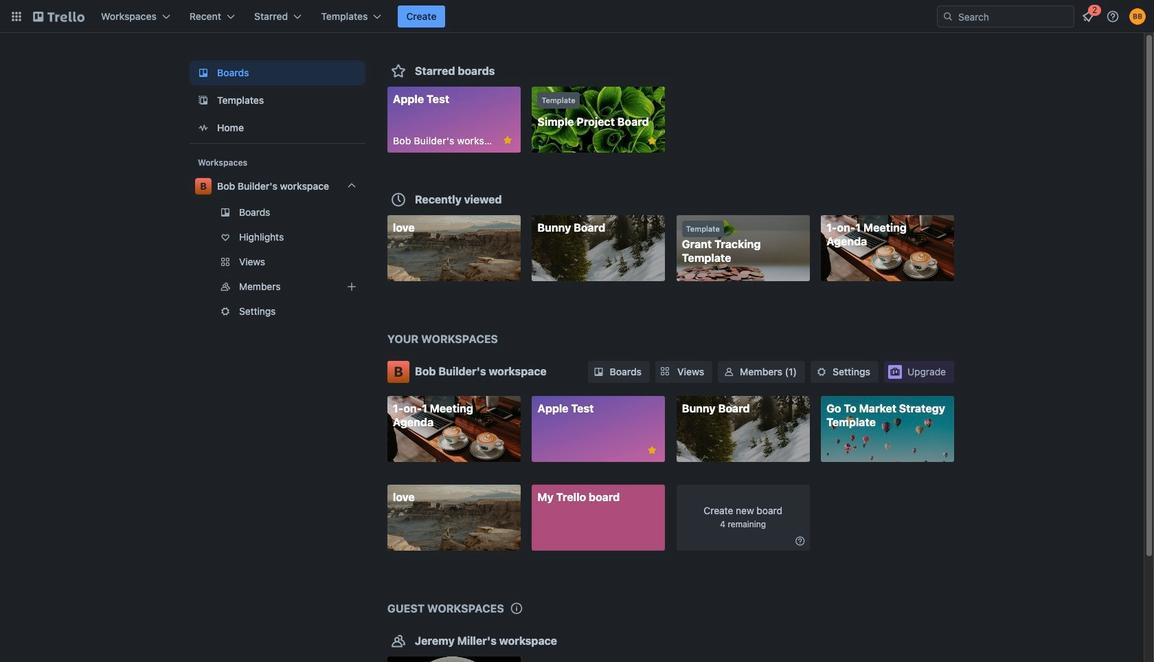 Task type: vqa. For each thing, say whether or not it's contained in the screenshot.
Automation icon
no



Task type: describe. For each thing, give the bounding box(es) containing it.
primary element
[[0, 0, 1155, 33]]

open information menu image
[[1107, 10, 1121, 23]]

Search field
[[954, 6, 1075, 27]]

home image
[[195, 120, 212, 136]]

back to home image
[[33, 5, 85, 27]]

add image
[[344, 278, 360, 295]]

0 horizontal spatial sm image
[[723, 365, 736, 379]]



Task type: locate. For each thing, give the bounding box(es) containing it.
0 vertical spatial sm image
[[723, 365, 736, 379]]

0 horizontal spatial sm image
[[592, 365, 606, 379]]

1 horizontal spatial sm image
[[815, 365, 829, 379]]

sm image
[[592, 365, 606, 379], [815, 365, 829, 379]]

board image
[[195, 65, 212, 81]]

2 sm image from the left
[[815, 365, 829, 379]]

bob builder (bobbuilder40) image
[[1130, 8, 1147, 25]]

1 sm image from the left
[[592, 365, 606, 379]]

search image
[[943, 11, 954, 22]]

1 vertical spatial sm image
[[794, 534, 808, 548]]

1 horizontal spatial sm image
[[794, 534, 808, 548]]

template board image
[[195, 92, 212, 109]]

2 notifications image
[[1081, 8, 1097, 25]]

click to unstar this board. it will be removed from your starred list. image
[[502, 134, 514, 146], [646, 135, 659, 147], [646, 444, 659, 456]]

sm image
[[723, 365, 736, 379], [794, 534, 808, 548]]



